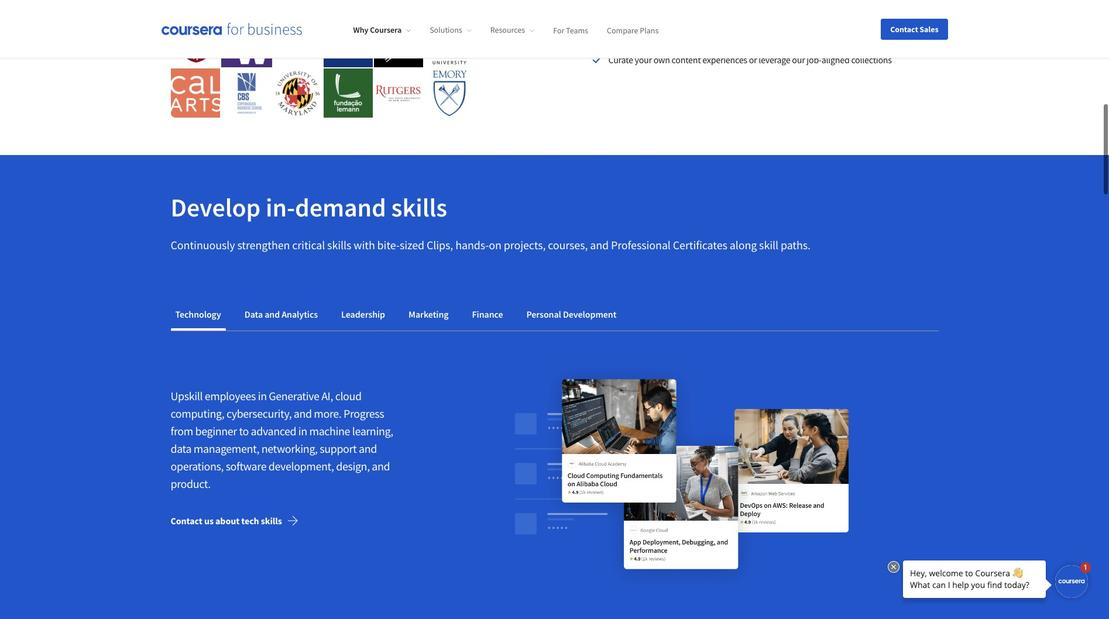 Task type: locate. For each thing, give the bounding box(es) containing it.
and
[[807, 34, 821, 46], [591, 238, 609, 252], [265, 309, 280, 320], [294, 406, 312, 421], [359, 442, 377, 456], [372, 459, 390, 474]]

skills right the tech
[[261, 515, 282, 527]]

contact inside "link"
[[171, 515, 203, 527]]

experts
[[880, 14, 908, 25]]

technology button
[[171, 300, 226, 329]]

content tabs tab list
[[171, 300, 939, 331]]

1 vertical spatial in
[[299, 424, 307, 439]]

1 vertical spatial skills
[[327, 238, 352, 252]]

on
[[849, 34, 859, 46], [489, 238, 502, 252]]

learning
[[674, 34, 705, 46]]

for
[[554, 25, 565, 35]]

2 vertical spatial skills
[[261, 515, 282, 527]]

employees
[[640, 14, 681, 25], [205, 389, 256, 404]]

from
[[828, 14, 846, 25], [171, 424, 193, 439]]

1 vertical spatial hands-
[[456, 238, 489, 252]]

own
[[654, 54, 670, 66]]

your
[[635, 54, 652, 66]]

1 horizontal spatial in
[[299, 424, 307, 439]]

contact left 'sales'
[[891, 24, 919, 34]]

personal
[[527, 309, 562, 320]]

0 vertical spatial skills
[[392, 192, 448, 224]]

compare
[[607, 25, 639, 35]]

hands- right clips, at left top
[[456, 238, 489, 252]]

1 vertical spatial from
[[171, 424, 193, 439]]

learning,
[[352, 424, 393, 439]]

hands- for develop in-demand skills
[[456, 238, 489, 252]]

0 horizontal spatial hands-
[[456, 238, 489, 252]]

design,
[[336, 459, 370, 474]]

in
[[258, 389, 267, 404], [299, 424, 307, 439]]

0 horizontal spatial from
[[171, 424, 193, 439]]

1 vertical spatial contact
[[171, 515, 203, 527]]

analytics
[[282, 309, 318, 320]]

aligned
[[822, 54, 850, 66]]

employees up cybersecurity,
[[205, 389, 256, 404]]

skills up "sized"
[[392, 192, 448, 224]]

paths.
[[781, 238, 811, 252]]

collections
[[852, 54, 892, 66]]

1 horizontal spatial with
[[707, 34, 723, 46]]

1 vertical spatial employees
[[205, 389, 256, 404]]

sized
[[400, 238, 425, 252]]

why
[[353, 25, 369, 35]]

on left projects
[[849, 34, 859, 46]]

curate
[[609, 54, 634, 66]]

with
[[740, 14, 757, 25], [707, 34, 723, 46], [354, 238, 375, 252]]

progress
[[344, 406, 384, 421]]

hands- up the aligned
[[823, 34, 849, 46]]

0 vertical spatial on
[[849, 34, 859, 46]]

1 vertical spatial with
[[707, 34, 723, 46]]

skills right critical
[[327, 238, 352, 252]]

1 horizontal spatial employees
[[640, 14, 681, 25]]

why coursera link
[[353, 25, 411, 35]]

employees up continuous
[[640, 14, 681, 25]]

develop in-demand skills
[[171, 192, 448, 224]]

0 vertical spatial hands-
[[823, 34, 849, 46]]

why coursera
[[353, 25, 402, 35]]

hands-
[[823, 34, 849, 46], [456, 238, 489, 252]]

courses,
[[548, 238, 588, 252]]

drive continuous learning with short videos, lessons, and hands-on projects
[[609, 34, 891, 46]]

curate your own content experiences or leverage our job-aligned collections
[[609, 54, 892, 66]]

0 vertical spatial in
[[258, 389, 267, 404]]

0 vertical spatial contact
[[891, 24, 919, 34]]

1 vertical spatial on
[[489, 238, 502, 252]]

professional
[[611, 238, 671, 252]]

content computer science image image
[[453, 360, 911, 594]]

and right data
[[265, 309, 280, 320]]

contact left 'us'
[[171, 515, 203, 527]]

videos,
[[747, 34, 773, 46]]

1 horizontal spatial on
[[849, 34, 859, 46]]

demand
[[295, 192, 386, 224]]

on left projects,
[[489, 238, 502, 252]]

short
[[725, 34, 745, 46]]

and down generative in the left of the page
[[294, 406, 312, 421]]

contact sales button
[[882, 18, 949, 40]]

personal development
[[527, 309, 617, 320]]

technology
[[175, 309, 221, 320]]

0 horizontal spatial in
[[258, 389, 267, 404]]

product.
[[171, 477, 211, 491]]

operations,
[[171, 459, 224, 474]]

with right roles
[[740, 14, 757, 25]]

1 horizontal spatial skills
[[327, 238, 352, 252]]

and right courses,
[[591, 238, 609, 252]]

coursera
[[370, 25, 402, 35]]

marketing button
[[404, 300, 454, 329]]

0 horizontal spatial employees
[[205, 389, 256, 404]]

contact sales
[[891, 24, 939, 34]]

personal development button
[[522, 300, 622, 329]]

1 horizontal spatial contact
[[891, 24, 919, 34]]

our
[[793, 54, 806, 66]]

employees inside upskill employees in generative ai, cloud computing, cybersecurity, and more. progress from beginner to advanced in machine learning, data management, networking, support and operations, software development, design, and product.
[[205, 389, 256, 404]]

2 horizontal spatial with
[[740, 14, 757, 25]]

from left industry
[[828, 14, 846, 25]]

skills inside "link"
[[261, 515, 282, 527]]

hands- for prepare employees for digital roles with career credentials from industry experts
[[823, 34, 849, 46]]

1 horizontal spatial from
[[828, 14, 846, 25]]

teams
[[566, 25, 589, 35]]

contact
[[891, 24, 919, 34], [171, 515, 203, 527]]

1 horizontal spatial hands-
[[823, 34, 849, 46]]

data
[[245, 309, 263, 320]]

0 horizontal spatial with
[[354, 238, 375, 252]]

employees for upskill
[[205, 389, 256, 404]]

0 vertical spatial employees
[[640, 14, 681, 25]]

in up cybersecurity,
[[258, 389, 267, 404]]

on for prepare employees for digital roles with career credentials from industry experts
[[849, 34, 859, 46]]

in up networking,
[[299, 424, 307, 439]]

contact us about tech skills
[[171, 515, 282, 527]]

from up the data
[[171, 424, 193, 439]]

prepare employees for digital roles with career credentials from industry experts
[[609, 14, 908, 25]]

experiences
[[703, 54, 748, 66]]

lessons,
[[775, 34, 805, 46]]

0 horizontal spatial on
[[489, 238, 502, 252]]

critical
[[292, 238, 325, 252]]

0 horizontal spatial skills
[[261, 515, 282, 527]]

skills
[[392, 192, 448, 224], [327, 238, 352, 252], [261, 515, 282, 527]]

finance button
[[468, 300, 508, 329]]

or
[[749, 54, 757, 66]]

with left "bite-"
[[354, 238, 375, 252]]

computing,
[[171, 406, 224, 421]]

2 horizontal spatial skills
[[392, 192, 448, 224]]

0 horizontal spatial contact
[[171, 515, 203, 527]]

software
[[226, 459, 267, 474]]

with left short
[[707, 34, 723, 46]]

skills for critical
[[327, 238, 352, 252]]

contact inside 'button'
[[891, 24, 919, 34]]

certificates
[[673, 238, 728, 252]]



Task type: describe. For each thing, give the bounding box(es) containing it.
ai,
[[322, 389, 333, 404]]

projects
[[861, 34, 891, 46]]

data and analytics button
[[240, 300, 323, 329]]

solutions link
[[430, 25, 472, 35]]

machine
[[310, 424, 350, 439]]

and up 'job-'
[[807, 34, 821, 46]]

us
[[204, 515, 214, 527]]

to
[[239, 424, 249, 439]]

industry
[[847, 14, 879, 25]]

leadership button
[[337, 300, 390, 329]]

plans
[[640, 25, 659, 35]]

employees for prepare
[[640, 14, 681, 25]]

finance
[[472, 309, 503, 320]]

marketing
[[409, 309, 449, 320]]

sales
[[920, 24, 939, 34]]

job-
[[807, 54, 822, 66]]

content
[[672, 54, 701, 66]]

resources link
[[491, 25, 535, 35]]

development,
[[269, 459, 334, 474]]

compare plans link
[[607, 25, 659, 35]]

about
[[216, 515, 240, 527]]

from inside upskill employees in generative ai, cloud computing, cybersecurity, and more. progress from beginner to advanced in machine learning, data management, networking, support and operations, software development, design, and product.
[[171, 424, 193, 439]]

drive
[[609, 34, 628, 46]]

and down the learning,
[[359, 442, 377, 456]]

data and analytics
[[245, 309, 318, 320]]

continuously
[[171, 238, 235, 252]]

leadership
[[341, 309, 385, 320]]

and inside button
[[265, 309, 280, 320]]

skills for demand
[[392, 192, 448, 224]]

contact for contact us about tech skills
[[171, 515, 203, 527]]

more.
[[314, 406, 342, 421]]

data
[[171, 442, 192, 456]]

for teams
[[554, 25, 589, 35]]

solutions
[[430, 25, 463, 35]]

and right design,
[[372, 459, 390, 474]]

continuous
[[630, 34, 672, 46]]

credentials
[[784, 14, 826, 25]]

generative
[[269, 389, 320, 404]]

projects,
[[504, 238, 546, 252]]

2 vertical spatial with
[[354, 238, 375, 252]]

upskill employees in generative ai, cloud computing, cybersecurity, and more. progress from beginner to advanced in machine learning, data management, networking, support and operations, software development, design, and product.
[[171, 389, 393, 491]]

0 vertical spatial with
[[740, 14, 757, 25]]

0 vertical spatial from
[[828, 14, 846, 25]]

clips,
[[427, 238, 453, 252]]

strengthen
[[237, 238, 290, 252]]

for teams link
[[554, 25, 589, 35]]

on for develop in-demand skills
[[489, 238, 502, 252]]

resources
[[491, 25, 525, 35]]

bite-
[[378, 238, 400, 252]]

digital
[[695, 14, 719, 25]]

career
[[759, 14, 782, 25]]

tech
[[241, 515, 259, 527]]

contact us about tech skills link
[[171, 507, 308, 535]]

upskill
[[171, 389, 203, 404]]

continuously strengthen critical skills with bite-sized clips, hands-on projects, courses, and professional certificates along skill paths.
[[171, 238, 811, 252]]

cybersecurity,
[[227, 406, 292, 421]]

develop
[[171, 192, 261, 224]]

skill
[[760, 238, 779, 252]]

prepare
[[609, 14, 638, 25]]

compare plans
[[607, 25, 659, 35]]

support
[[320, 442, 357, 456]]

contact for contact sales
[[891, 24, 919, 34]]

networking,
[[262, 442, 318, 456]]

coursera for business image
[[161, 23, 302, 35]]

roles
[[720, 14, 739, 25]]

in-
[[266, 192, 295, 224]]

leverage
[[759, 54, 791, 66]]

advanced
[[251, 424, 296, 439]]

for
[[683, 14, 693, 25]]



Task type: vqa. For each thing, say whether or not it's contained in the screenshot.
the rightmost Find
no



